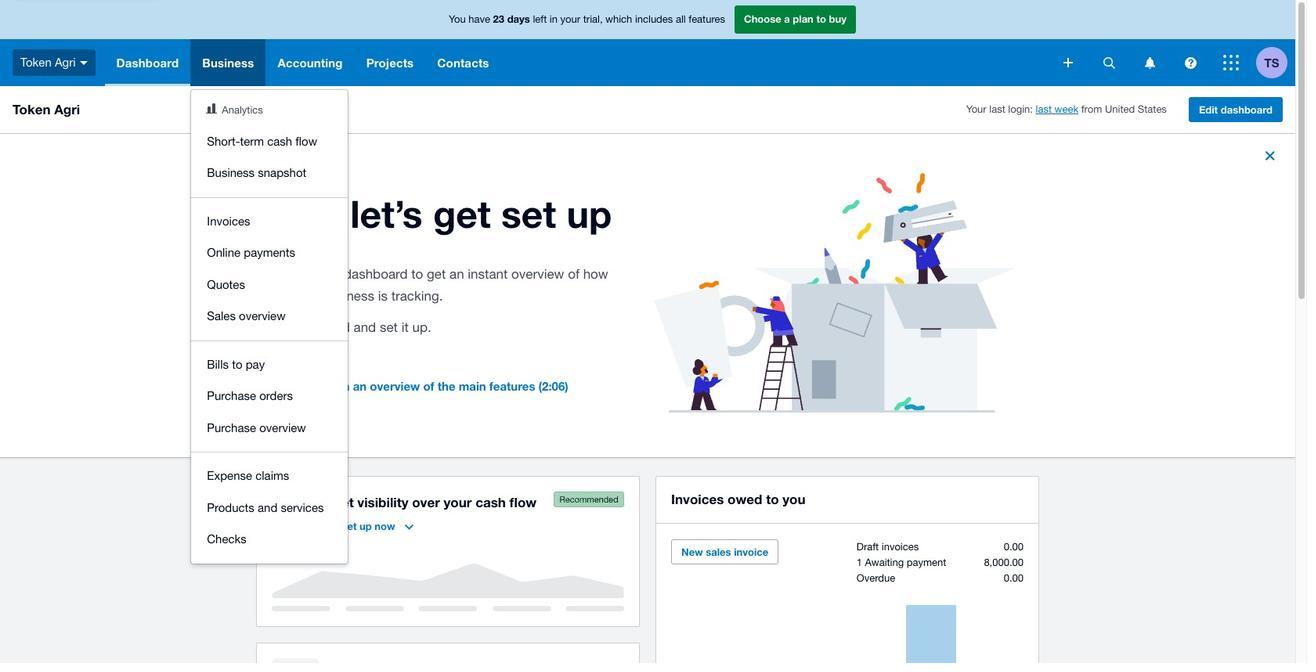 Task type: vqa. For each thing, say whether or not it's contained in the screenshot.


Task type: locate. For each thing, give the bounding box(es) containing it.
set left it
[[380, 320, 398, 336]]

list box
[[191, 90, 348, 564]]

left
[[533, 14, 547, 25]]

overview right instant
[[512, 267, 564, 282]]

overview inside 'sales overview' link
[[239, 309, 286, 323]]

2 horizontal spatial svg image
[[1224, 55, 1240, 71]]

dashboard
[[1221, 103, 1273, 116], [344, 267, 408, 282]]

0 horizontal spatial invoices
[[207, 214, 250, 228]]

1 agri from the top
[[55, 55, 76, 69]]

checks
[[207, 533, 247, 546]]

pay
[[246, 358, 265, 371]]

header chart image
[[206, 103, 217, 114]]

invoices up online
[[207, 214, 250, 228]]

and
[[354, 320, 376, 336], [258, 501, 278, 514]]

dashboard right 'edit'
[[1221, 103, 1273, 116]]

have
[[469, 14, 490, 25]]

0 vertical spatial flow
[[296, 134, 317, 148]]

0 horizontal spatial svg image
[[80, 61, 87, 65]]

features right all
[[689, 14, 726, 25]]

1 vertical spatial purchase
[[207, 421, 256, 434]]

0 vertical spatial agri
[[55, 55, 76, 69]]

set for and
[[380, 320, 398, 336]]

1 vertical spatial invoices
[[671, 491, 724, 507]]

set
[[341, 520, 357, 532]]

2 vertical spatial your
[[444, 494, 472, 511]]

sales
[[207, 309, 236, 323]]

1 vertical spatial of
[[423, 379, 435, 394]]

flow left recommended icon
[[510, 494, 537, 511]]

8,000.00 link
[[984, 557, 1024, 569]]

main
[[459, 379, 486, 394]]

dashboard up 'is' at top
[[344, 267, 408, 282]]

0.00 up 8,000.00 link
[[1004, 541, 1024, 553]]

business button
[[191, 39, 266, 86]]

0.00 for overdue
[[1004, 572, 1024, 584]]

overview down the 'quotes' link
[[239, 309, 286, 323]]

payment
[[907, 557, 947, 569]]

1 vertical spatial 0.00 link
[[1004, 572, 1024, 584]]

0 vertical spatial 0.00
[[1004, 541, 1024, 553]]

purchase down bills to pay
[[207, 389, 256, 403]]

get
[[331, 494, 354, 511]]

0.00 down 8,000.00 link
[[1004, 572, 1024, 584]]

and down expense claims link
[[258, 501, 278, 514]]

features
[[689, 14, 726, 25], [490, 379, 536, 394]]

list box containing short-term cash flow
[[191, 90, 348, 564]]

set up instant
[[501, 191, 556, 236]]

1 horizontal spatial invoices
[[671, 491, 724, 507]]

0 horizontal spatial dashboard
[[344, 267, 408, 282]]

0 horizontal spatial last
[[990, 104, 1006, 115]]

use
[[292, 267, 315, 282]]

projects
[[366, 56, 414, 70]]

an inside the use this dashboard to get an instant overview of how your business is tracking.
[[450, 267, 464, 282]]

you have 23 days left in your trial, which includes all features
[[449, 13, 726, 25]]

cash inside banner
[[267, 134, 292, 148]]

1 vertical spatial an
[[353, 379, 367, 394]]

instant
[[468, 267, 508, 282]]

business up header chart icon
[[202, 56, 254, 70]]

2 0.00 link from the top
[[1004, 572, 1024, 584]]

set up now
[[341, 520, 395, 532]]

1 horizontal spatial an
[[450, 267, 464, 282]]

1 vertical spatial agri
[[54, 101, 80, 118]]

0 horizontal spatial and
[[258, 501, 278, 514]]

0 horizontal spatial of
[[423, 379, 435, 394]]

sales overview link
[[191, 301, 348, 333]]

buy
[[829, 13, 847, 25]]

0 vertical spatial business
[[202, 56, 254, 70]]

2 horizontal spatial your
[[561, 14, 581, 25]]

get inside the use this dashboard to get an instant overview of how your business is tracking.
[[427, 267, 446, 282]]

0 vertical spatial your
[[561, 14, 581, 25]]

1 last from the left
[[990, 104, 1006, 115]]

0 horizontal spatial your
[[292, 289, 318, 304]]

1 vertical spatial up
[[360, 520, 372, 532]]

1 horizontal spatial set
[[501, 191, 556, 236]]

0 horizontal spatial svg image
[[1104, 57, 1115, 69]]

svg image up united
[[1104, 57, 1115, 69]]

plan
[[793, 13, 814, 25]]

group
[[191, 90, 348, 564]]

invoices
[[207, 214, 250, 228], [671, 491, 724, 507]]

1 0.00 link from the top
[[1004, 541, 1024, 553]]

of left the
[[423, 379, 435, 394]]

0 vertical spatial purchase
[[207, 389, 256, 403]]

your down 'use'
[[292, 289, 318, 304]]

8,000.00
[[984, 557, 1024, 569]]

get
[[433, 191, 491, 236], [427, 267, 446, 282]]

new sales invoice
[[682, 546, 769, 558]]

get up instant
[[433, 191, 491, 236]]

0 vertical spatial of
[[568, 267, 580, 282]]

business inside popup button
[[202, 56, 254, 70]]

your right in
[[561, 14, 581, 25]]

dashboard inside the use this dashboard to get an instant overview of how your business is tracking.
[[344, 267, 408, 282]]

2 purchase from the top
[[207, 421, 256, 434]]

0 vertical spatial and
[[354, 320, 376, 336]]

1 vertical spatial and
[[258, 501, 278, 514]]

purchase down 'purchase orders'
[[207, 421, 256, 434]]

business
[[322, 289, 375, 304]]

svg image up edit dashboard 'button'
[[1185, 57, 1197, 69]]

0 vertical spatial token agri
[[20, 55, 76, 69]]

edit dashboard button
[[1189, 97, 1283, 122]]

1 horizontal spatial up
[[567, 191, 612, 236]]

new
[[682, 546, 703, 558]]

analytics
[[222, 104, 263, 116]]

1 horizontal spatial svg image
[[1064, 58, 1073, 67]]

get up tracking.
[[427, 267, 446, 282]]

business down short-
[[207, 166, 255, 179]]

states
[[1138, 104, 1167, 115]]

an
[[450, 267, 464, 282], [353, 379, 367, 394]]

0 horizontal spatial features
[[490, 379, 536, 394]]

accounting
[[278, 56, 343, 70]]

0.00
[[1004, 541, 1024, 553], [1004, 572, 1024, 584]]

flow up snapshot
[[296, 134, 317, 148]]

0 vertical spatial cash
[[267, 134, 292, 148]]

0 vertical spatial dashboard
[[1221, 103, 1273, 116]]

payments
[[244, 246, 295, 259]]

how
[[583, 267, 609, 282]]

2 0.00 from the top
[[1004, 572, 1024, 584]]

your
[[561, 14, 581, 25], [292, 289, 318, 304], [444, 494, 472, 511]]

and inside list box
[[258, 501, 278, 514]]

token
[[20, 55, 52, 69], [13, 101, 51, 118]]

your inside the use this dashboard to get an instant overview of how your business is tracking.
[[292, 289, 318, 304]]

your inside you have 23 days left in your trial, which includes all features
[[561, 14, 581, 25]]

an left instant
[[450, 267, 464, 282]]

of left how
[[568, 267, 580, 282]]

to
[[817, 13, 827, 25], [412, 267, 423, 282], [232, 358, 243, 371], [766, 491, 779, 507]]

a
[[785, 13, 790, 25]]

overview down orders
[[260, 421, 306, 434]]

0 vertical spatial token
[[20, 55, 52, 69]]

business inside group
[[207, 166, 255, 179]]

business
[[202, 56, 254, 70], [207, 166, 255, 179]]

list box inside banner
[[191, 90, 348, 564]]

from
[[1082, 104, 1103, 115]]

0.00 for draft invoices
[[1004, 541, 1024, 553]]

1 0.00 from the top
[[1004, 541, 1024, 553]]

online payments
[[207, 246, 295, 259]]

last right the your
[[990, 104, 1006, 115]]

short-term cash flow
[[207, 134, 317, 148]]

1 vertical spatial your
[[292, 289, 318, 304]]

and right ahead
[[354, 320, 376, 336]]

to left you
[[766, 491, 779, 507]]

0.00 link down 8,000.00 link
[[1004, 572, 1024, 584]]

let's
[[350, 191, 423, 236]]

sales overview
[[207, 309, 286, 323]]

1 awaiting payment link
[[857, 557, 947, 569]]

up up how
[[567, 191, 612, 236]]

banner
[[0, 0, 1296, 564]]

0.00 link up 8,000.00 link
[[1004, 541, 1024, 553]]

0.00 link for overdue
[[1004, 572, 1024, 584]]

svg image left the ts at the right of the page
[[1224, 55, 1240, 71]]

you
[[449, 14, 466, 25]]

ts
[[1265, 55, 1280, 69]]

get visibility over your cash flow
[[331, 494, 537, 511]]

invoices inside banner
[[207, 214, 250, 228]]

you
[[783, 491, 806, 507]]

tracking.
[[392, 289, 443, 304]]

to up tracking.
[[412, 267, 423, 282]]

ahead
[[313, 320, 350, 336]]

0 vertical spatial 0.00 link
[[1004, 541, 1024, 553]]

1 vertical spatial 0.00
[[1004, 572, 1024, 584]]

0 horizontal spatial flow
[[296, 134, 317, 148]]

1 vertical spatial dashboard
[[344, 267, 408, 282]]

1 horizontal spatial cash
[[476, 494, 506, 511]]

united
[[1105, 104, 1135, 115]]

invoices for invoices
[[207, 214, 250, 228]]

1 vertical spatial set
[[380, 320, 398, 336]]

go ahead and set it up.
[[292, 320, 432, 336]]

contacts
[[437, 56, 489, 70]]

0 vertical spatial an
[[450, 267, 464, 282]]

overview left the
[[370, 379, 420, 394]]

0 horizontal spatial up
[[360, 520, 372, 532]]

0 horizontal spatial cash
[[267, 134, 292, 148]]

bills to pay link
[[191, 349, 348, 381]]

1 horizontal spatial last
[[1036, 104, 1052, 115]]

login:
[[1009, 104, 1033, 115]]

purchase
[[207, 389, 256, 403], [207, 421, 256, 434]]

up right set
[[360, 520, 372, 532]]

trial,
[[583, 14, 603, 25]]

1 vertical spatial get
[[427, 267, 446, 282]]

1 horizontal spatial features
[[689, 14, 726, 25]]

banking preview line graph image
[[272, 564, 624, 612]]

use this dashboard to get an instant overview of how your business is tracking.
[[292, 267, 609, 304]]

svg image inside the token agri popup button
[[80, 61, 87, 65]]

to inside the use this dashboard to get an instant overview of how your business is tracking.
[[412, 267, 423, 282]]

last left week
[[1036, 104, 1052, 115]]

features right main
[[490, 379, 536, 394]]

cash right over
[[476, 494, 506, 511]]

0 horizontal spatial set
[[380, 320, 398, 336]]

1 vertical spatial flow
[[510, 494, 537, 511]]

banner containing ts
[[0, 0, 1296, 564]]

svg image left dashboard link
[[80, 61, 87, 65]]

business snapshot
[[207, 166, 307, 179]]

draft
[[857, 541, 879, 553]]

1 vertical spatial business
[[207, 166, 255, 179]]

overview
[[512, 267, 564, 282], [239, 309, 286, 323], [370, 379, 420, 394], [260, 421, 306, 434]]

svg image up week
[[1064, 58, 1073, 67]]

1 purchase from the top
[[207, 389, 256, 403]]

invoices owed to you
[[671, 491, 806, 507]]

dashboard inside 'button'
[[1221, 103, 1273, 116]]

agri
[[55, 55, 76, 69], [54, 101, 80, 118]]

1 awaiting payment
[[857, 557, 947, 569]]

of inside the use this dashboard to get an instant overview of how your business is tracking.
[[568, 267, 580, 282]]

2 last from the left
[[1036, 104, 1052, 115]]

products
[[207, 501, 255, 514]]

cash right the term at the left of page
[[267, 134, 292, 148]]

of
[[568, 267, 580, 282], [423, 379, 435, 394]]

1 horizontal spatial of
[[568, 267, 580, 282]]

0.00 link
[[1004, 541, 1024, 553], [1004, 572, 1024, 584]]

now
[[375, 520, 395, 532]]

draft invoices
[[857, 541, 919, 553]]

1 horizontal spatial flow
[[510, 494, 537, 511]]

1 vertical spatial features
[[490, 379, 536, 394]]

an right watch
[[353, 379, 367, 394]]

svg image
[[1224, 55, 1240, 71], [1104, 57, 1115, 69], [1185, 57, 1197, 69]]

1 horizontal spatial dashboard
[[1221, 103, 1273, 116]]

products and services link
[[191, 492, 348, 524]]

1 vertical spatial token
[[13, 101, 51, 118]]

0 vertical spatial features
[[689, 14, 726, 25]]

0 vertical spatial set
[[501, 191, 556, 236]]

it
[[402, 320, 409, 336]]

svg image
[[1145, 57, 1155, 69], [1064, 58, 1073, 67], [80, 61, 87, 65]]

invoices left owed
[[671, 491, 724, 507]]

0 vertical spatial invoices
[[207, 214, 250, 228]]

checks link
[[191, 524, 348, 556]]

group containing short-term cash flow
[[191, 90, 348, 564]]

bills to pay
[[207, 358, 265, 371]]

your right over
[[444, 494, 472, 511]]

svg image up "states"
[[1145, 57, 1155, 69]]



Task type: describe. For each thing, give the bounding box(es) containing it.
purchase orders
[[207, 389, 293, 403]]

draft invoices link
[[857, 541, 919, 553]]

invoices
[[882, 541, 919, 553]]

recommended icon image
[[554, 492, 624, 507]]

features inside you have 23 days left in your trial, which includes all features
[[689, 14, 726, 25]]

online payments link
[[191, 237, 348, 269]]

edit
[[1199, 103, 1219, 116]]

last week button
[[1036, 104, 1079, 115]]

dashboard
[[116, 56, 179, 70]]

invoices owed to you link
[[671, 489, 806, 511]]

overview inside purchase overview link
[[260, 421, 306, 434]]

watch
[[315, 379, 350, 394]]

awaiting
[[865, 557, 904, 569]]

(2:06)
[[539, 379, 569, 394]]

all
[[676, 14, 686, 25]]

your
[[967, 104, 987, 115]]

ts button
[[1257, 39, 1296, 86]]

2 horizontal spatial svg image
[[1145, 57, 1155, 69]]

invoices link
[[191, 206, 348, 237]]

short-
[[207, 134, 240, 148]]

1
[[857, 557, 863, 569]]

token agri button
[[0, 39, 105, 86]]

overview inside the use this dashboard to get an instant overview of how your business is tracking.
[[512, 267, 564, 282]]

this
[[319, 267, 340, 282]]

1 horizontal spatial and
[[354, 320, 376, 336]]

purchase overview
[[207, 421, 306, 434]]

over
[[412, 494, 440, 511]]

overdue
[[857, 572, 896, 584]]

includes
[[635, 14, 673, 25]]

business for business snapshot
[[207, 166, 255, 179]]

which
[[606, 14, 633, 25]]

set for get
[[501, 191, 556, 236]]

expense claims link
[[191, 461, 348, 492]]

0 vertical spatial get
[[433, 191, 491, 236]]

edit dashboard
[[1199, 103, 1273, 116]]

purchase for purchase orders
[[207, 389, 256, 403]]

up.
[[413, 320, 432, 336]]

contacts button
[[426, 39, 501, 86]]

owed
[[728, 491, 763, 507]]

bills
[[207, 358, 229, 371]]

cartoon office workers image
[[654, 173, 1016, 413]]

2 agri from the top
[[54, 101, 80, 118]]

expense claims
[[207, 469, 289, 483]]

to left buy
[[817, 13, 827, 25]]

short-term cash flow link
[[191, 126, 348, 157]]

your last login: last week from united states
[[967, 104, 1167, 115]]

overdue link
[[857, 572, 896, 584]]

visibility
[[358, 494, 409, 511]]

23
[[493, 13, 505, 25]]

quotes
[[207, 278, 245, 291]]

0.00 link for draft invoices
[[1004, 541, 1024, 553]]

1 horizontal spatial svg image
[[1185, 57, 1197, 69]]

days
[[507, 13, 530, 25]]

set up now button
[[331, 514, 423, 539]]

purchase for purchase overview
[[207, 421, 256, 434]]

flow inside banner
[[296, 134, 317, 148]]

1 vertical spatial cash
[[476, 494, 506, 511]]

expense
[[207, 469, 252, 483]]

1 horizontal spatial your
[[444, 494, 472, 511]]

invoices for invoices owed to you
[[671, 491, 724, 507]]

watch an overview of the main features (2:06) button
[[315, 379, 569, 394]]

token agri inside popup button
[[20, 55, 76, 69]]

projects button
[[355, 39, 426, 86]]

watch an overview of the main features (2:06)
[[315, 379, 569, 394]]

is
[[378, 289, 388, 304]]

group inside banner
[[191, 90, 348, 564]]

close image
[[1258, 143, 1283, 168]]

week
[[1055, 104, 1079, 115]]

business for business
[[202, 56, 254, 70]]

orders
[[260, 389, 293, 403]]

agri inside popup button
[[55, 55, 76, 69]]

snapshot
[[258, 166, 307, 179]]

claims
[[256, 469, 289, 483]]

online
[[207, 246, 241, 259]]

up inside button
[[360, 520, 372, 532]]

the
[[438, 379, 456, 394]]

in
[[550, 14, 558, 25]]

hi,
[[292, 191, 340, 236]]

choose a plan to buy
[[744, 13, 847, 25]]

1 vertical spatial token agri
[[13, 101, 80, 118]]

accounting button
[[266, 39, 355, 86]]

choose
[[744, 13, 782, 25]]

to left pay
[[232, 358, 243, 371]]

business snapshot link
[[191, 157, 348, 189]]

0 vertical spatial up
[[567, 191, 612, 236]]

services
[[281, 501, 324, 514]]

hi, let's get set up
[[292, 191, 612, 236]]

go
[[292, 320, 310, 336]]

token inside popup button
[[20, 55, 52, 69]]

0 horizontal spatial an
[[353, 379, 367, 394]]

banking icon image
[[272, 492, 319, 539]]



